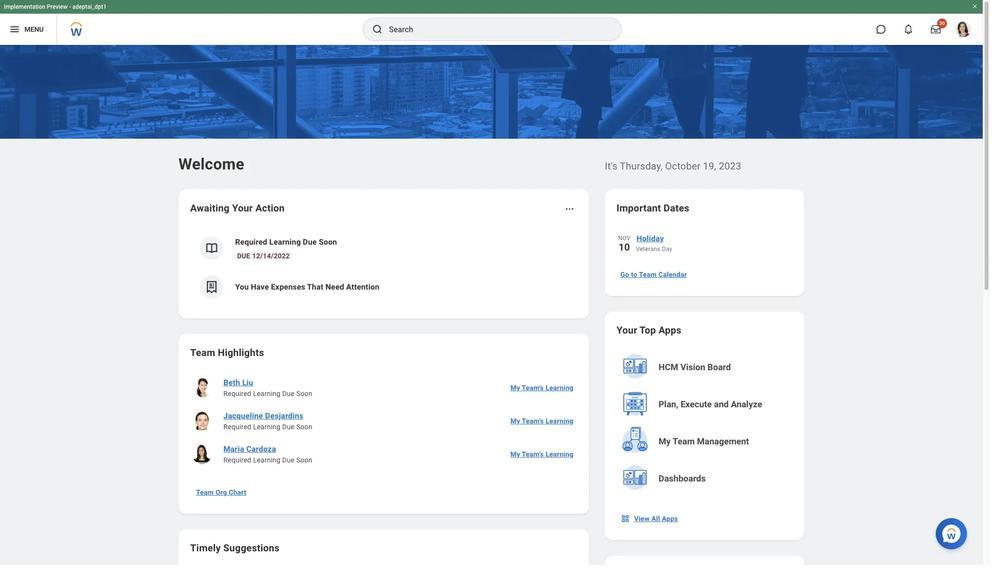 Task type: vqa. For each thing, say whether or not it's contained in the screenshot.
"challenges"
no



Task type: describe. For each thing, give the bounding box(es) containing it.
awaiting your action list
[[190, 229, 578, 307]]

holiday veterans day
[[636, 234, 672, 253]]

view
[[634, 515, 650, 523]]

analyze
[[731, 400, 762, 410]]

org
[[216, 489, 227, 497]]

my for jacqueline desjardins
[[511, 418, 520, 425]]

search image
[[371, 23, 383, 35]]

notifications large image
[[904, 24, 914, 34]]

justify image
[[9, 23, 21, 35]]

chart
[[229, 489, 246, 497]]

learning inside beth liu required learning due soon
[[253, 390, 281, 398]]

team right the to
[[639, 271, 657, 279]]

go to team calendar button
[[617, 265, 691, 285]]

due for maria cardoza
[[282, 457, 295, 465]]

my team's learning button for desjardins
[[507, 412, 578, 431]]

go to team calendar
[[621, 271, 687, 279]]

hcm
[[659, 362, 678, 373]]

team highlights
[[190, 347, 264, 359]]

12/14/2022
[[252, 252, 290, 260]]

suggestions
[[223, 543, 280, 555]]

holiday button
[[636, 233, 793, 245]]

top
[[640, 325, 656, 336]]

highlights
[[218, 347, 264, 359]]

jacqueline desjardins required learning due soon
[[223, 412, 312, 431]]

due 12/14/2022
[[237, 252, 290, 260]]

my team's learning for desjardins
[[511, 418, 574, 425]]

required learning due soon
[[235, 238, 337, 247]]

my team's learning button for liu
[[507, 379, 578, 398]]

timely
[[190, 543, 221, 555]]

due for jacqueline desjardins
[[282, 424, 295, 431]]

due left 12/14/2022
[[237, 252, 250, 260]]

dates
[[664, 202, 690, 214]]

welcome
[[179, 155, 244, 174]]

book open image
[[204, 241, 219, 256]]

adeptai_dpt1
[[72, 3, 107, 10]]

have
[[251, 283, 269, 292]]

soon for desjardins
[[296, 424, 312, 431]]

implementation
[[4, 3, 45, 10]]

due for beth liu
[[282, 390, 295, 398]]

dashboards button
[[618, 462, 794, 497]]

jacqueline desjardins button
[[220, 411, 307, 423]]

learning inside maria cardoza required learning due soon
[[253, 457, 281, 465]]

beth liu required learning due soon
[[223, 379, 312, 398]]

view all apps
[[634, 515, 678, 523]]

awaiting
[[190, 202, 230, 214]]

need
[[326, 283, 344, 292]]

important
[[617, 202, 661, 214]]

my team's learning for liu
[[511, 384, 574, 392]]

beth liu button
[[220, 378, 257, 389]]

team org chart button
[[192, 483, 250, 503]]

nbox image
[[621, 514, 630, 524]]

execute
[[681, 400, 712, 410]]

to
[[631, 271, 638, 279]]

important dates
[[617, 202, 690, 214]]

you
[[235, 283, 249, 292]]

0 horizontal spatial your
[[232, 202, 253, 214]]

my for beth liu
[[511, 384, 520, 392]]

menu banner
[[0, 0, 983, 45]]

required inside awaiting your action list
[[235, 238, 267, 247]]

dashboard expenses image
[[204, 280, 219, 295]]

my team management button
[[618, 424, 794, 460]]

management
[[697, 437, 749, 447]]

19,
[[703, 160, 716, 172]]

team highlights list
[[190, 372, 578, 471]]

welcome main content
[[0, 45, 983, 566]]

view all apps button
[[617, 510, 684, 529]]

inbox large image
[[931, 24, 941, 34]]

go
[[621, 271, 629, 279]]

profile logan mcneil image
[[956, 22, 971, 39]]

cardoza
[[246, 445, 276, 454]]

menu
[[24, 25, 44, 33]]

maria
[[223, 445, 244, 454]]

hcm vision board button
[[618, 350, 794, 385]]

dashboards
[[659, 474, 706, 484]]

menu button
[[0, 14, 56, 45]]

soon for liu
[[296, 390, 312, 398]]

my team management
[[659, 437, 749, 447]]

-
[[69, 3, 71, 10]]

implementation preview -   adeptai_dpt1
[[4, 3, 107, 10]]

beth
[[223, 379, 240, 388]]

awaiting your action
[[190, 202, 285, 214]]

liu
[[242, 379, 253, 388]]

related actions image
[[565, 204, 575, 214]]

required for maria
[[223, 457, 251, 465]]

vision
[[681, 362, 705, 373]]



Task type: locate. For each thing, give the bounding box(es) containing it.
nov
[[618, 235, 631, 242]]

0 vertical spatial my team's learning button
[[507, 379, 578, 398]]

close environment banner image
[[972, 3, 978, 9]]

that
[[307, 283, 323, 292]]

calendar
[[659, 271, 687, 279]]

maria cardoza required learning due soon
[[223, 445, 312, 465]]

apps for view all apps
[[662, 515, 678, 523]]

holiday
[[637, 234, 664, 244]]

apps right top
[[659, 325, 682, 336]]

due inside beth liu required learning due soon
[[282, 390, 295, 398]]

2 vertical spatial my team's learning button
[[507, 445, 578, 465]]

0 vertical spatial apps
[[659, 325, 682, 336]]

3 my team's learning from the top
[[511, 451, 574, 459]]

10
[[619, 242, 630, 253]]

your top apps
[[617, 325, 682, 336]]

veterans
[[636, 246, 661, 253]]

team org chart
[[196, 489, 246, 497]]

1 vertical spatial my team's learning button
[[507, 412, 578, 431]]

it's
[[605, 160, 618, 172]]

team left 'highlights'
[[190, 347, 215, 359]]

my team's learning for cardoza
[[511, 451, 574, 459]]

1 my team's learning from the top
[[511, 384, 574, 392]]

required inside beth liu required learning due soon
[[223, 390, 251, 398]]

1 vertical spatial your
[[617, 325, 637, 336]]

soon inside maria cardoza required learning due soon
[[296, 457, 312, 465]]

required up due 12/14/2022
[[235, 238, 267, 247]]

learning inside awaiting your action list
[[269, 238, 301, 247]]

due up desjardins
[[282, 390, 295, 398]]

soon for cardoza
[[296, 457, 312, 465]]

my team's learning button
[[507, 379, 578, 398], [507, 412, 578, 431], [507, 445, 578, 465]]

and
[[714, 400, 729, 410]]

30
[[940, 21, 945, 26]]

Search Workday  search field
[[389, 19, 601, 40]]

due
[[303, 238, 317, 247], [237, 252, 250, 260], [282, 390, 295, 398], [282, 424, 295, 431], [282, 457, 295, 465]]

my team's learning button for cardoza
[[507, 445, 578, 465]]

team left "org"
[[196, 489, 214, 497]]

1 team's from the top
[[522, 384, 544, 392]]

required
[[235, 238, 267, 247], [223, 390, 251, 398], [223, 424, 251, 431], [223, 457, 251, 465]]

required inside the jacqueline desjardins required learning due soon
[[223, 424, 251, 431]]

30 button
[[925, 19, 947, 40]]

due inside the jacqueline desjardins required learning due soon
[[282, 424, 295, 431]]

1 vertical spatial team's
[[522, 418, 544, 425]]

0 vertical spatial my team's learning
[[511, 384, 574, 392]]

required down maria
[[223, 457, 251, 465]]

team's
[[522, 384, 544, 392], [522, 418, 544, 425], [522, 451, 544, 459]]

attention
[[346, 283, 380, 292]]

your left action
[[232, 202, 253, 214]]

learning
[[269, 238, 301, 247], [546, 384, 574, 392], [253, 390, 281, 398], [546, 418, 574, 425], [253, 424, 281, 431], [546, 451, 574, 459], [253, 457, 281, 465]]

team's for liu
[[522, 384, 544, 392]]

day
[[662, 246, 672, 253]]

you have expenses that need attention
[[235, 283, 380, 292]]

2 vertical spatial team's
[[522, 451, 544, 459]]

soon inside the jacqueline desjardins required learning due soon
[[296, 424, 312, 431]]

action
[[255, 202, 285, 214]]

team's for desjardins
[[522, 418, 544, 425]]

thursday,
[[620, 160, 663, 172]]

plan, execute and analyze button
[[618, 387, 794, 423]]

0 vertical spatial your
[[232, 202, 253, 214]]

due down desjardins
[[282, 424, 295, 431]]

all
[[652, 515, 660, 523]]

apps right all
[[662, 515, 678, 523]]

3 my team's learning button from the top
[[507, 445, 578, 465]]

my for maria cardoza
[[511, 451, 520, 459]]

my
[[511, 384, 520, 392], [511, 418, 520, 425], [659, 437, 671, 447], [511, 451, 520, 459]]

plan, execute and analyze
[[659, 400, 762, 410]]

timely suggestions
[[190, 543, 280, 555]]

1 vertical spatial my team's learning
[[511, 418, 574, 425]]

you have expenses that need attention button
[[190, 268, 578, 307]]

board
[[708, 362, 731, 373]]

plan,
[[659, 400, 679, 410]]

required for beth
[[223, 390, 251, 398]]

due up you have expenses that need attention
[[303, 238, 317, 247]]

soon
[[319, 238, 337, 247], [296, 390, 312, 398], [296, 424, 312, 431], [296, 457, 312, 465]]

2023
[[719, 160, 741, 172]]

apps for your top apps
[[659, 325, 682, 336]]

apps inside "view all apps" button
[[662, 515, 678, 523]]

team
[[639, 271, 657, 279], [190, 347, 215, 359], [673, 437, 695, 447], [196, 489, 214, 497]]

my team's learning
[[511, 384, 574, 392], [511, 418, 574, 425], [511, 451, 574, 459]]

2 vertical spatial my team's learning
[[511, 451, 574, 459]]

it's thursday, october 19, 2023
[[605, 160, 741, 172]]

required inside maria cardoza required learning due soon
[[223, 457, 251, 465]]

2 my team's learning button from the top
[[507, 412, 578, 431]]

jacqueline
[[223, 412, 263, 421]]

0 vertical spatial team's
[[522, 384, 544, 392]]

3 team's from the top
[[522, 451, 544, 459]]

team up 'dashboards'
[[673, 437, 695, 447]]

nov 10
[[618, 235, 631, 253]]

soon inside beth liu required learning due soon
[[296, 390, 312, 398]]

due down the jacqueline desjardins required learning due soon
[[282, 457, 295, 465]]

1 vertical spatial apps
[[662, 515, 678, 523]]

desjardins
[[265, 412, 304, 421]]

learning inside the jacqueline desjardins required learning due soon
[[253, 424, 281, 431]]

required for jacqueline
[[223, 424, 251, 431]]

preview
[[47, 3, 68, 10]]

required down 'beth liu' button
[[223, 390, 251, 398]]

your
[[232, 202, 253, 214], [617, 325, 637, 336]]

hcm vision board
[[659, 362, 731, 373]]

due inside maria cardoza required learning due soon
[[282, 457, 295, 465]]

2 my team's learning from the top
[[511, 418, 574, 425]]

expenses
[[271, 283, 305, 292]]

your left top
[[617, 325, 637, 336]]

maria cardoza button
[[220, 444, 280, 456]]

1 my team's learning button from the top
[[507, 379, 578, 398]]

october
[[665, 160, 701, 172]]

soon inside awaiting your action list
[[319, 238, 337, 247]]

2 team's from the top
[[522, 418, 544, 425]]

1 horizontal spatial your
[[617, 325, 637, 336]]

required down 'jacqueline'
[[223, 424, 251, 431]]

apps
[[659, 325, 682, 336], [662, 515, 678, 523]]

team's for cardoza
[[522, 451, 544, 459]]



